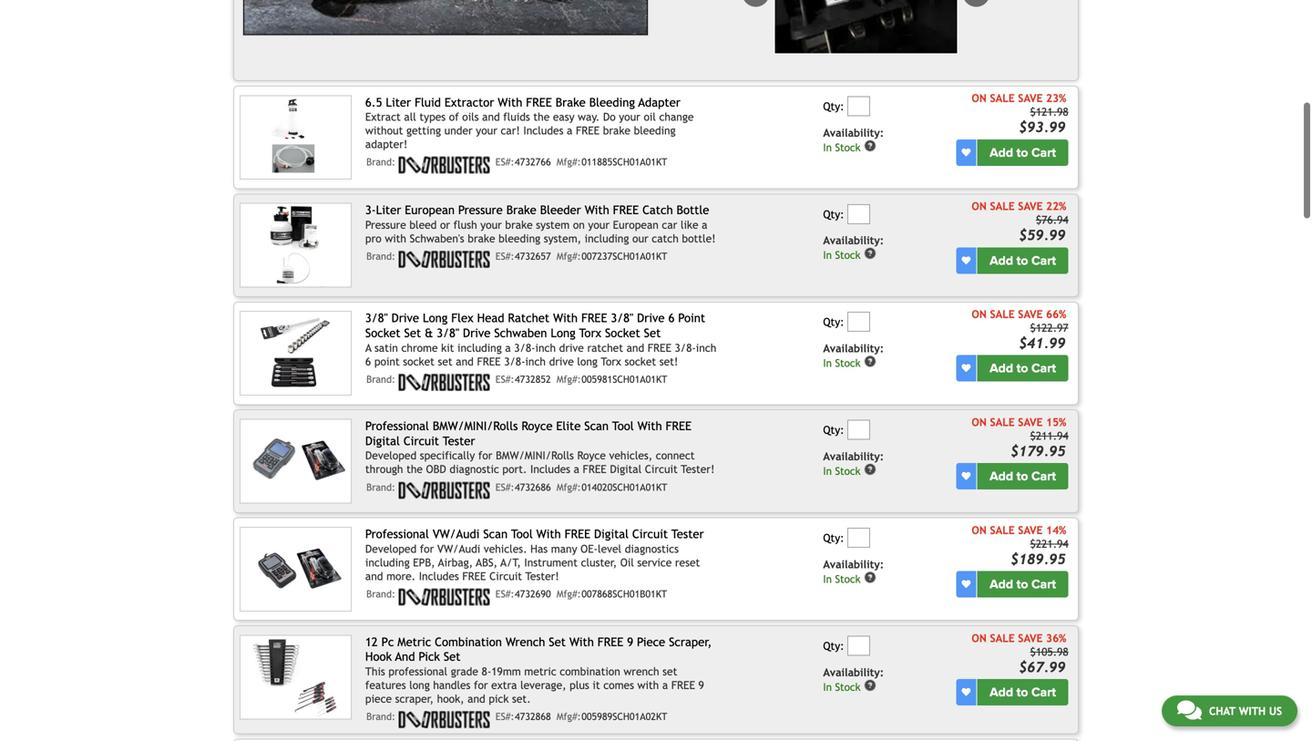 Task type: locate. For each thing, give the bounding box(es) containing it.
2 sale from the top
[[990, 200, 1015, 213]]

professional
[[389, 665, 448, 678]]

a inside 6.5 liter fluid extractor with free brake bleeding adapter extract all types of oils and fluids the easy way. do your oil change without getting under your car! includes a free brake bleeding adapter!
[[567, 124, 573, 137]]

1 vertical spatial add to wish list image
[[962, 688, 971, 697]]

european up bleed
[[405, 203, 455, 217]]

handles
[[433, 679, 471, 691]]

for down the 8-
[[474, 679, 488, 691]]

1 in from the top
[[823, 141, 832, 153]]

0 vertical spatial for
[[478, 449, 493, 462]]

elite
[[556, 419, 581, 433]]

4732852
[[515, 374, 551, 385]]

3 doorbusters - corporate logo image from the top
[[399, 374, 490, 391]]

5 doorbusters - corporate logo image from the top
[[399, 588, 490, 606]]

2 developed from the top
[[365, 542, 417, 555]]

3 availability: from the top
[[823, 342, 884, 355]]

tester inside professional bmw/mini/rolls royce elite scan tool with free digital circuit tester developed specifically for bmw/mini/rolls royce vehicles, connect through the obd diagnostic port. includes a free digital circuit tester!
[[443, 434, 475, 448]]

availability: for $59.99
[[823, 234, 884, 247]]

2 question sign image from the top
[[864, 355, 877, 368]]

liter inside 3-liter european pressure brake bleeder with free catch bottle pressure bleed or flush your brake system on your european car like a pro with schwaben's brake bleeding system, including our catch bottle!
[[376, 203, 401, 217]]

2 add to cart button from the top
[[977, 247, 1069, 274]]

None text field
[[848, 312, 871, 332], [848, 528, 871, 548], [848, 312, 871, 332], [848, 528, 871, 548]]

0 vertical spatial set
[[438, 355, 453, 368]]

drive down head
[[463, 326, 491, 340]]

add to cart button for $59.99
[[977, 247, 1069, 274]]

0 horizontal spatial the
[[407, 463, 423, 476]]

mfg#: right 4732686 on the bottom of the page
[[557, 482, 581, 493]]

sale up $179.95
[[990, 416, 1015, 428]]

1 horizontal spatial the
[[534, 110, 550, 123]]

0 vertical spatial brake
[[556, 95, 586, 109]]

on for $93.99
[[972, 92, 987, 105]]

2 add to wish list image from the top
[[962, 688, 971, 697]]

1 vertical spatial brake
[[507, 203, 537, 217]]

professional vw/audi scan tool with free digital circuit tester developed for vw/audi vehicles. has many oe-level diagnostics including epb, airbag, abs, a/t, instrument cluster, oil service reset and more. includes free circuit tester!
[[365, 527, 704, 582]]

stock for $93.99
[[835, 141, 861, 153]]

6 in from the top
[[823, 681, 832, 693]]

3 qty: from the top
[[823, 316, 845, 328]]

0 horizontal spatial scan
[[483, 527, 508, 541]]

add to wish list image
[[962, 256, 971, 265], [962, 364, 971, 373], [962, 472, 971, 481], [962, 580, 971, 589]]

0 vertical spatial tool
[[612, 419, 634, 433]]

and inside professional vw/audi scan tool with free digital circuit tester developed for vw/audi vehicles. has many oe-level diagnostics including epb, airbag, abs, a/t, instrument cluster, oil service reset and more. includes free circuit tester!
[[365, 570, 383, 582]]

1 add to wish list image from the top
[[962, 148, 971, 157]]

4 to from the top
[[1017, 469, 1029, 484]]

1 vertical spatial the
[[407, 463, 423, 476]]

brand: for $189.95
[[366, 588, 396, 600]]

4 doorbusters - corporate logo image from the top
[[399, 482, 490, 499]]

0 horizontal spatial set
[[438, 355, 453, 368]]

2 stock from the top
[[835, 249, 861, 261]]

for
[[478, 449, 493, 462], [420, 542, 434, 555], [474, 679, 488, 691]]

socket down chrome
[[403, 355, 435, 368]]

set right the wrench
[[549, 635, 566, 649]]

on left 36%
[[972, 632, 987, 644]]

add for $59.99
[[990, 253, 1014, 268]]

save for $179.95
[[1018, 416, 1043, 428]]

brake down 3-liter european pressure brake bleeder with free catch bottle link
[[505, 218, 533, 231]]

0 horizontal spatial european
[[405, 203, 455, 217]]

developed up "through"
[[365, 449, 417, 462]]

drive up chrome
[[392, 311, 419, 325]]

1 add to wish list image from the top
[[962, 256, 971, 265]]

0 vertical spatial the
[[534, 110, 550, 123]]

es#: 4732686 mfg#: 014020sch01a01kt
[[496, 482, 668, 493]]

4 add to cart from the top
[[990, 469, 1056, 484]]

4732657
[[515, 251, 551, 262]]

2 in from the top
[[823, 249, 832, 261]]

1 horizontal spatial bleeding
[[634, 124, 676, 137]]

us
[[1269, 705, 1282, 717]]

3 save from the top
[[1018, 308, 1043, 320]]

add to cart down $67.99
[[990, 684, 1056, 700]]

4 save from the top
[[1018, 416, 1043, 428]]

0 vertical spatial scan
[[585, 419, 609, 433]]

6 add to cart button from the top
[[977, 679, 1069, 705]]

socket
[[403, 355, 435, 368], [625, 355, 656, 368]]

add to cart down $93.99
[[990, 145, 1056, 160]]

1 qty: from the top
[[823, 100, 845, 112]]

6 on from the top
[[972, 632, 987, 644]]

set up grade
[[444, 650, 461, 664]]

comes
[[604, 679, 634, 691]]

adapter!
[[365, 138, 408, 151]]

digital inside professional vw/audi scan tool with free digital circuit tester developed for vw/audi vehicles. has many oe-level diagnostics including epb, airbag, abs, a/t, instrument cluster, oil service reset and more. includes free circuit tester!
[[594, 527, 629, 541]]

doorbusters - corporate logo image down hook,
[[399, 711, 490, 728]]

1 horizontal spatial 6
[[669, 311, 675, 325]]

oe-
[[581, 542, 598, 555]]

vw/audi
[[433, 527, 480, 541], [437, 542, 481, 555]]

a down piece
[[663, 679, 668, 691]]

long down 'professional'
[[409, 679, 430, 691]]

es#: for $179.95
[[496, 482, 514, 493]]

1 horizontal spatial drive
[[463, 326, 491, 340]]

with inside 6.5 liter fluid extractor with free brake bleeding adapter extract all types of oils and fluids the easy way. do your oil change without getting under your car! includes a free brake bleeding adapter!
[[498, 95, 523, 109]]

1 vertical spatial scan
[[483, 527, 508, 541]]

professional
[[365, 419, 429, 433], [365, 527, 429, 541]]

hook
[[365, 650, 392, 664]]

long up &
[[423, 311, 448, 325]]

satin
[[375, 341, 398, 354]]

bleeding up the 4732657 at the top left
[[499, 232, 541, 245]]

007868sch01b01kt
[[582, 588, 667, 600]]

bleeding inside 6.5 liter fluid extractor with free brake bleeding adapter extract all types of oils and fluids the easy way. do your oil change without getting under your car! includes a free brake bleeding adapter!
[[634, 124, 676, 137]]

1 question sign image from the top
[[864, 247, 877, 260]]

5 save from the top
[[1018, 524, 1043, 536]]

$67.99
[[1019, 659, 1066, 675]]

bmw/mini/rolls
[[433, 419, 518, 433], [496, 449, 574, 462]]

brand: down "through"
[[366, 482, 396, 493]]

0 horizontal spatial brake
[[468, 232, 495, 245]]

5 add to cart from the top
[[990, 577, 1056, 592]]

availability: for $189.95
[[823, 558, 884, 571]]

2 brand: from the top
[[366, 251, 396, 262]]

6 sale from the top
[[990, 632, 1015, 644]]

6 availability: in stock from the top
[[823, 666, 884, 693]]

2 add to wish list image from the top
[[962, 364, 971, 373]]

with up on
[[585, 203, 610, 217]]

with up fluids
[[498, 95, 523, 109]]

free up es#: 4732686 mfg#: 014020sch01a01kt
[[583, 463, 607, 476]]

1 horizontal spatial socket
[[605, 326, 641, 340]]

es#4732657 - 007237sch01a01kt - 3-liter european pressure brake bleeder with free catch bottle - pressure bleed or flush your brake system on your european car like a pro with schwaben's brake bleeding system, including our catch bottle! - doorbusters - audi bmw volkswagen mercedes benz mini porsche image
[[240, 203, 352, 288]]

long right schwaben
[[551, 326, 576, 340]]

1 vertical spatial tester!
[[526, 570, 559, 582]]

2 availability: in stock from the top
[[823, 234, 884, 261]]

including up '007237sch01a01kt'
[[585, 232, 629, 245]]

$105.98
[[1031, 645, 1069, 658]]

1 vertical spatial for
[[420, 542, 434, 555]]

0 vertical spatial european
[[405, 203, 455, 217]]

3 sale from the top
[[990, 308, 1015, 320]]

in for $189.95
[[823, 573, 832, 585]]

for up diagnostic
[[478, 449, 493, 462]]

6 availability: from the top
[[823, 666, 884, 679]]

on
[[972, 92, 987, 105], [972, 200, 987, 213], [972, 308, 987, 320], [972, 416, 987, 428], [972, 524, 987, 536], [972, 632, 987, 644]]

1 vertical spatial liter
[[376, 203, 401, 217]]

airbag,
[[438, 556, 473, 569]]

brand: for $67.99
[[366, 711, 396, 722]]

free up set!
[[648, 341, 672, 354]]

and left more.
[[365, 570, 383, 582]]

combination
[[560, 665, 621, 678]]

5 on from the top
[[972, 524, 987, 536]]

and down flex
[[456, 355, 474, 368]]

1 horizontal spatial tool
[[612, 419, 634, 433]]

scan
[[585, 419, 609, 433], [483, 527, 508, 541]]

includes inside professional vw/audi scan tool with free digital circuit tester developed for vw/audi vehicles. has many oe-level diagnostics including epb, airbag, abs, a/t, instrument cluster, oil service reset and more. includes free circuit tester!
[[419, 570, 459, 582]]

5 add to cart button from the top
[[977, 571, 1069, 598]]

0 horizontal spatial tester
[[443, 434, 475, 448]]

on left 14%
[[972, 524, 987, 536]]

6
[[669, 311, 675, 325], [365, 355, 371, 368]]

chat with us link
[[1162, 695, 1298, 726]]

royce left elite
[[522, 419, 553, 433]]

save up $105.98
[[1018, 632, 1043, 644]]

schwaben's
[[410, 232, 465, 245]]

0 vertical spatial question sign image
[[864, 139, 877, 152]]

stock for $179.95
[[835, 465, 861, 477]]

2 horizontal spatial including
[[585, 232, 629, 245]]

1 horizontal spatial set
[[663, 665, 678, 678]]

bleeding
[[634, 124, 676, 137], [499, 232, 541, 245]]

0 vertical spatial tester!
[[681, 463, 715, 476]]

6 left "point"
[[669, 311, 675, 325]]

tool up vehicles,
[[612, 419, 634, 433]]

6 doorbusters - corporate logo image from the top
[[399, 711, 490, 728]]

2 professional from the top
[[365, 527, 429, 541]]

1 horizontal spatial long
[[577, 355, 598, 368]]

way.
[[578, 110, 600, 123]]

socket up 'satin'
[[365, 326, 401, 340]]

free down schwaben
[[477, 355, 501, 368]]

save up $76.94
[[1018, 200, 1043, 213]]

5 cart from the top
[[1032, 577, 1056, 592]]

liter inside 6.5 liter fluid extractor with free brake bleeding adapter extract all types of oils and fluids the easy way. do your oil change without getting under your car! includes a free brake bleeding adapter!
[[386, 95, 411, 109]]

1 vertical spatial set
[[663, 665, 678, 678]]

4 es#: from the top
[[496, 482, 514, 493]]

on inside on sale save 15% $211.94 $179.95
[[972, 416, 987, 428]]

on inside the 'on sale save 14% $221.94 $189.95'
[[972, 524, 987, 536]]

0 vertical spatial tester
[[443, 434, 475, 448]]

professional inside professional vw/audi scan tool with free digital circuit tester developed for vw/audi vehicles. has many oe-level diagnostics including epb, airbag, abs, a/t, instrument cluster, oil service reset and more. includes free circuit tester!
[[365, 527, 429, 541]]

mfg#: down system,
[[557, 251, 581, 262]]

in for $179.95
[[823, 465, 832, 477]]

add to cart down $179.95
[[990, 469, 1056, 484]]

fluid
[[415, 95, 441, 109]]

6 qty: from the top
[[823, 639, 845, 652]]

brake down flush
[[468, 232, 495, 245]]

kit
[[441, 341, 454, 354]]

0 vertical spatial includes
[[524, 124, 564, 137]]

on inside on sale save 66% $122.97 $41.99
[[972, 308, 987, 320]]

1 add from the top
[[990, 145, 1014, 160]]

mfg#: down plus at the bottom
[[557, 711, 581, 722]]

12 pc metric combination wrench set with free 9 piece scraper, hook and pick set this professional grade 8-19mm metric combination wrench set features long handles for extra leverage, plus it comes with a free 9 piece scraper, hook, and pick set.
[[365, 635, 712, 705]]

1 add to cart from the top
[[990, 145, 1056, 160]]

3-
[[365, 203, 376, 217]]

mfg#: right 4732766
[[557, 156, 581, 168]]

add down on sale save 23% $121.98 $93.99
[[990, 145, 1014, 160]]

drive
[[392, 311, 419, 325], [637, 311, 665, 325], [463, 326, 491, 340]]

cart down $189.95 in the bottom right of the page
[[1032, 577, 1056, 592]]

to for $189.95
[[1017, 577, 1029, 592]]

1 vertical spatial professional
[[365, 527, 429, 541]]

0 horizontal spatial tool
[[511, 527, 533, 541]]

es#4732852 - 005981sch01a01kt - 3/8" drive long flex head ratchet with free 3/8" drive 6 point socket set & 3/8" drive schwaben long torx socket set - a satin chrome kit including a 3/8-inch drive ratchet and free 3/8-inch 6 point socket set and free 3/8-inch drive long torx socket set! - doorbusters - audi bmw volkswagen mercedes benz mini porsche image
[[240, 311, 352, 396]]

5 in from the top
[[823, 573, 832, 585]]

car!
[[501, 124, 520, 137]]

es#: left "4732852"
[[496, 374, 514, 385]]

3 in from the top
[[823, 357, 832, 369]]

save for $41.99
[[1018, 308, 1043, 320]]

0 vertical spatial long
[[423, 311, 448, 325]]

a up es#: 4732686 mfg#: 014020sch01a01kt
[[574, 463, 580, 476]]

professional inside professional bmw/mini/rolls royce elite scan tool with free digital circuit tester developed specifically for bmw/mini/rolls royce vehicles, connect through the obd diagnostic port. includes a free digital circuit tester!
[[365, 419, 429, 433]]

es#: 4732852 mfg#: 005981sch01a01kt
[[496, 374, 668, 385]]

1 horizontal spatial pressure
[[458, 203, 503, 217]]

royce up es#: 4732686 mfg#: 014020sch01a01kt
[[577, 449, 606, 462]]

5 stock from the top
[[835, 573, 861, 585]]

1 vertical spatial question sign image
[[864, 355, 877, 368]]

1 vertical spatial long
[[409, 679, 430, 691]]

0 horizontal spatial tester!
[[526, 570, 559, 582]]

3/8" up kit
[[437, 326, 460, 340]]

add to cart button down $189.95 in the bottom right of the page
[[977, 571, 1069, 598]]

6 to from the top
[[1017, 684, 1029, 700]]

4 in from the top
[[823, 465, 832, 477]]

sale inside the on sale save 22% $76.94 $59.99
[[990, 200, 1015, 213]]

0 vertical spatial 6
[[669, 311, 675, 325]]

long
[[577, 355, 598, 368], [409, 679, 430, 691]]

add to cart for $189.95
[[990, 577, 1056, 592]]

cart down $93.99
[[1032, 145, 1056, 160]]

sale
[[990, 92, 1015, 105], [990, 200, 1015, 213], [990, 308, 1015, 320], [990, 416, 1015, 428], [990, 524, 1015, 536], [990, 632, 1015, 644]]

save up the "$221.94"
[[1018, 524, 1043, 536]]

0 vertical spatial vw/audi
[[433, 527, 480, 541]]

2 horizontal spatial drive
[[637, 311, 665, 325]]

4 question sign image from the top
[[864, 679, 877, 692]]

1 horizontal spatial including
[[458, 341, 502, 354]]

1 vertical spatial including
[[458, 341, 502, 354]]

scan up vehicles.
[[483, 527, 508, 541]]

qty: for $41.99
[[823, 316, 845, 328]]

1 es#: from the top
[[496, 156, 514, 168]]

wrench
[[506, 635, 545, 649]]

1 horizontal spatial 9
[[699, 679, 704, 691]]

1 developed from the top
[[365, 449, 417, 462]]

5 availability: in stock from the top
[[823, 558, 884, 585]]

add for $93.99
[[990, 145, 1014, 160]]

availability: for $41.99
[[823, 342, 884, 355]]

1 horizontal spatial tester!
[[681, 463, 715, 476]]

2 vertical spatial including
[[365, 556, 410, 569]]

availability: in stock for $93.99
[[823, 126, 884, 153]]

1 vertical spatial long
[[551, 326, 576, 340]]

brand:
[[366, 156, 396, 168], [366, 251, 396, 262], [366, 374, 396, 385], [366, 482, 396, 493], [366, 588, 396, 600], [366, 711, 396, 722]]

doorbusters - corporate logo image
[[399, 156, 490, 174], [399, 251, 490, 268], [399, 374, 490, 391], [399, 482, 490, 499], [399, 588, 490, 606], [399, 711, 490, 728]]

tester! down the connect
[[681, 463, 715, 476]]

0 vertical spatial pressure
[[458, 203, 503, 217]]

5 mfg#: from the top
[[557, 588, 581, 600]]

tester!
[[681, 463, 715, 476], [526, 570, 559, 582]]

5 brand: from the top
[[366, 588, 396, 600]]

4 qty: from the top
[[823, 424, 845, 436]]

socket up ratchet
[[605, 326, 641, 340]]

availability: in stock
[[823, 126, 884, 153], [823, 234, 884, 261], [823, 342, 884, 369], [823, 450, 884, 477], [823, 558, 884, 585], [823, 666, 884, 693]]

a down schwaben
[[505, 341, 511, 354]]

4 cart from the top
[[1032, 469, 1056, 484]]

1 horizontal spatial socket
[[625, 355, 656, 368]]

3 to from the top
[[1017, 361, 1029, 376]]

6 add to cart from the top
[[990, 684, 1056, 700]]

question sign image
[[864, 247, 877, 260], [864, 463, 877, 476], [864, 571, 877, 584], [864, 679, 877, 692]]

developed inside professional bmw/mini/rolls royce elite scan tool with free digital circuit tester developed specifically for bmw/mini/rolls royce vehicles, connect through the obd diagnostic port. includes a free digital circuit tester!
[[365, 449, 417, 462]]

save inside the on sale save 22% $76.94 $59.99
[[1018, 200, 1043, 213]]

0 horizontal spatial brake
[[507, 203, 537, 217]]

on inside on sale save 23% $121.98 $93.99
[[972, 92, 987, 105]]

1 vertical spatial digital
[[610, 463, 642, 476]]

bleeder
[[540, 203, 581, 217]]

0 horizontal spatial 9
[[627, 635, 634, 649]]

brand: down piece
[[366, 711, 396, 722]]

1 vertical spatial bleeding
[[499, 232, 541, 245]]

level
[[598, 542, 622, 555]]

pressure up flush
[[458, 203, 503, 217]]

0 horizontal spatial bleeding
[[499, 232, 541, 245]]

4 add to wish list image from the top
[[962, 580, 971, 589]]

inch up "4732852"
[[525, 355, 546, 368]]

1 availability: from the top
[[823, 126, 884, 139]]

4 add to cart button from the top
[[977, 463, 1069, 490]]

save inside the 'on sale save 14% $221.94 $189.95'
[[1018, 524, 1043, 536]]

6 down the a
[[365, 355, 371, 368]]

set inside 12 pc metric combination wrench set with free 9 piece scraper, hook and pick set this professional grade 8-19mm metric combination wrench set features long handles for extra leverage, plus it comes with a free 9 piece scraper, hook, and pick set.
[[663, 665, 678, 678]]

005981sch01a01kt
[[582, 374, 668, 385]]

free down abs,
[[462, 570, 486, 582]]

1 vertical spatial royce
[[577, 449, 606, 462]]

the
[[534, 110, 550, 123], [407, 463, 423, 476]]

sale left 22%
[[990, 200, 1015, 213]]

the inside professional bmw/mini/rolls royce elite scan tool with free digital circuit tester developed specifically for bmw/mini/rolls royce vehicles, connect through the obd diagnostic port. includes a free digital circuit tester!
[[407, 463, 423, 476]]

developed up more.
[[365, 542, 417, 555]]

2 mfg#: from the top
[[557, 251, 581, 262]]

1 vertical spatial tool
[[511, 527, 533, 541]]

stock for $189.95
[[835, 573, 861, 585]]

$121.98
[[1031, 105, 1069, 118]]

es#:
[[496, 156, 514, 168], [496, 251, 514, 262], [496, 374, 514, 385], [496, 482, 514, 493], [496, 588, 514, 600], [496, 711, 514, 722]]

mfg#: for $93.99
[[557, 156, 581, 168]]

3 brand: from the top
[[366, 374, 396, 385]]

save inside on sale save 23% $121.98 $93.99
[[1018, 92, 1043, 105]]

0 horizontal spatial socket
[[365, 326, 401, 340]]

6 mfg#: from the top
[[557, 711, 581, 722]]

2 on from the top
[[972, 200, 987, 213]]

like
[[681, 218, 699, 231]]

0 vertical spatial developed
[[365, 449, 417, 462]]

3 question sign image from the top
[[864, 571, 877, 584]]

1 professional from the top
[[365, 419, 429, 433]]

add to wish list image
[[962, 148, 971, 157], [962, 688, 971, 697]]

4732686
[[515, 482, 551, 493]]

including inside 3-liter european pressure brake bleeder with free catch bottle pressure bleed or flush your brake system on your european car like a pro with schwaben's brake bleeding system, including our catch bottle!
[[585, 232, 629, 245]]

free up our
[[613, 203, 639, 217]]

on
[[573, 218, 585, 231]]

3 add to cart button from the top
[[977, 355, 1069, 382]]

0 horizontal spatial including
[[365, 556, 410, 569]]

add to cart for $59.99
[[990, 253, 1056, 268]]

1 socket from the left
[[365, 326, 401, 340]]

$189.95
[[1011, 551, 1066, 567]]

question sign image for $41.99
[[864, 355, 877, 368]]

6 stock from the top
[[835, 681, 861, 693]]

0 horizontal spatial pressure
[[365, 218, 406, 231]]

1 sale from the top
[[990, 92, 1015, 105]]

liter for $59.99
[[376, 203, 401, 217]]

0 vertical spatial professional
[[365, 419, 429, 433]]

4 sale from the top
[[990, 416, 1015, 428]]

add to wish list image for $59.99
[[962, 256, 971, 265]]

0 vertical spatial add to wish list image
[[962, 148, 971, 157]]

3/8- up "4732852"
[[504, 355, 525, 368]]

2 es#: from the top
[[496, 251, 514, 262]]

availability: in stock for $179.95
[[823, 450, 884, 477]]

save inside on sale save 36% $105.98 $67.99
[[1018, 632, 1043, 644]]

adapter
[[639, 95, 681, 109]]

1 vertical spatial tester
[[672, 527, 704, 541]]

2 vertical spatial for
[[474, 679, 488, 691]]

free down scraper,
[[672, 679, 695, 691]]

1 on from the top
[[972, 92, 987, 105]]

2 save from the top
[[1018, 200, 1043, 213]]

add to cart
[[990, 145, 1056, 160], [990, 253, 1056, 268], [990, 361, 1056, 376], [990, 469, 1056, 484], [990, 577, 1056, 592], [990, 684, 1056, 700]]

on sale save 66% $122.97 $41.99
[[972, 308, 1069, 351]]

0 vertical spatial brake
[[603, 124, 631, 137]]

question sign image
[[864, 139, 877, 152], [864, 355, 877, 368]]

doorbusters - corporate logo image for $189.95
[[399, 588, 490, 606]]

your
[[619, 110, 641, 123], [476, 124, 498, 137], [481, 218, 502, 231], [588, 218, 610, 231]]

on inside the on sale save 22% $76.94 $59.99
[[972, 200, 987, 213]]

digital up level
[[594, 527, 629, 541]]

2 vertical spatial brake
[[468, 232, 495, 245]]

brand: down point
[[366, 374, 396, 385]]

1 horizontal spatial 3/8"
[[437, 326, 460, 340]]

to down $93.99
[[1017, 145, 1029, 160]]

brand: for $41.99
[[366, 374, 396, 385]]

sale inside on sale save 66% $122.97 $41.99
[[990, 308, 1015, 320]]

availability: in stock for $189.95
[[823, 558, 884, 585]]

add to cart for $41.99
[[990, 361, 1056, 376]]

reset
[[675, 556, 700, 569]]

brand: down more.
[[366, 588, 396, 600]]

2 vertical spatial digital
[[594, 527, 629, 541]]

on left 22%
[[972, 200, 987, 213]]

4 brand: from the top
[[366, 482, 396, 493]]

sale left 36%
[[990, 632, 1015, 644]]

4 availability: from the top
[[823, 450, 884, 463]]

cart down $59.99
[[1032, 253, 1056, 268]]

None text field
[[848, 96, 871, 116], [848, 204, 871, 224], [848, 420, 871, 440], [848, 636, 871, 656], [848, 96, 871, 116], [848, 204, 871, 224], [848, 420, 871, 440], [848, 636, 871, 656]]

qty: for $179.95
[[823, 424, 845, 436]]

6 save from the top
[[1018, 632, 1043, 644]]

save inside on sale save 66% $122.97 $41.99
[[1018, 308, 1043, 320]]

european up our
[[613, 218, 659, 231]]

on for $59.99
[[972, 200, 987, 213]]

to for $93.99
[[1017, 145, 1029, 160]]

5 add from the top
[[990, 577, 1014, 592]]

stock for $59.99
[[835, 249, 861, 261]]

long up es#: 4732852 mfg#: 005981sch01a01kt
[[577, 355, 598, 368]]

set
[[404, 326, 421, 340], [644, 326, 661, 340], [549, 635, 566, 649], [444, 650, 461, 664]]

1 cart from the top
[[1032, 145, 1056, 160]]

inch
[[536, 341, 556, 354], [696, 341, 717, 354], [525, 355, 546, 368]]

6 add from the top
[[990, 684, 1014, 700]]

sale inside the 'on sale save 14% $221.94 $189.95'
[[990, 524, 1015, 536]]

to down $41.99
[[1017, 361, 1029, 376]]

availability: in stock for $67.99
[[823, 666, 884, 693]]

1 horizontal spatial royce
[[577, 449, 606, 462]]

metric
[[398, 635, 431, 649]]

es#: 4732868 mfg#: 005989sch01a02kt
[[496, 711, 668, 722]]

1 vertical spatial 6
[[365, 355, 371, 368]]

0 vertical spatial liter
[[386, 95, 411, 109]]

$179.95
[[1011, 443, 1066, 459]]

add to cart for $93.99
[[990, 145, 1056, 160]]

liter
[[386, 95, 411, 109], [376, 203, 401, 217]]

3-liter european pressure brake bleeder with free catch bottle link
[[365, 203, 709, 217]]

1 vertical spatial includes
[[530, 463, 571, 476]]

includes
[[524, 124, 564, 137], [530, 463, 571, 476], [419, 570, 459, 582]]

1 horizontal spatial brake
[[505, 218, 533, 231]]

with inside 3/8" drive long flex head ratchet with free 3/8" drive 6 point socket set & 3/8" drive schwaben long torx socket set a satin chrome kit including a 3/8-inch drive ratchet and free 3/8-inch 6 point socket set and free 3/8-inch drive long torx socket set!
[[553, 311, 578, 325]]

sale inside on sale save 23% $121.98 $93.99
[[990, 92, 1015, 105]]

6 brand: from the top
[[366, 711, 396, 722]]

free up combination
[[598, 635, 624, 649]]

3 availability: in stock from the top
[[823, 342, 884, 369]]

4 stock from the top
[[835, 465, 861, 477]]

brake up easy
[[556, 95, 586, 109]]

1 vertical spatial european
[[613, 218, 659, 231]]

sale left 23% at top
[[990, 92, 1015, 105]]

$122.97
[[1031, 321, 1069, 334]]

stock for $41.99
[[835, 357, 861, 369]]

0 horizontal spatial royce
[[522, 419, 553, 433]]

0 vertical spatial long
[[577, 355, 598, 368]]

es#: down port. on the left bottom of page
[[496, 482, 514, 493]]

doorbusters - corporate logo image down "schwaben's"
[[399, 251, 490, 268]]

extract
[[365, 110, 401, 123]]

add for $189.95
[[990, 577, 1014, 592]]

add to cart for $67.99
[[990, 684, 1056, 700]]

save for $189.95
[[1018, 524, 1043, 536]]

2 horizontal spatial brake
[[603, 124, 631, 137]]

6 es#: from the top
[[496, 711, 514, 722]]

3 add to cart from the top
[[990, 361, 1056, 376]]

on inside on sale save 36% $105.98 $67.99
[[972, 632, 987, 644]]

9
[[627, 635, 634, 649], [699, 679, 704, 691]]

005989sch01a02kt
[[582, 711, 668, 722]]

long
[[423, 311, 448, 325], [551, 326, 576, 340]]

1 vertical spatial developed
[[365, 542, 417, 555]]

royce
[[522, 419, 553, 433], [577, 449, 606, 462]]

3 es#: from the top
[[496, 374, 514, 385]]

1 mfg#: from the top
[[557, 156, 581, 168]]

1 horizontal spatial brake
[[556, 95, 586, 109]]

0 vertical spatial bleeding
[[634, 124, 676, 137]]

2 doorbusters - corporate logo image from the top
[[399, 251, 490, 268]]

3 on from the top
[[972, 308, 987, 320]]

1 save from the top
[[1018, 92, 1043, 105]]

0 horizontal spatial long
[[423, 311, 448, 325]]

5 to from the top
[[1017, 577, 1029, 592]]

sale inside on sale save 15% $211.94 $179.95
[[990, 416, 1015, 428]]

qty: for $67.99
[[823, 639, 845, 652]]

sale inside on sale save 36% $105.98 $67.99
[[990, 632, 1015, 644]]

scan right elite
[[585, 419, 609, 433]]

cart for $179.95
[[1032, 469, 1056, 484]]

1 horizontal spatial tester
[[672, 527, 704, 541]]

mfg#: for $59.99
[[557, 251, 581, 262]]

2 availability: from the top
[[823, 234, 884, 247]]

add
[[990, 145, 1014, 160], [990, 253, 1014, 268], [990, 361, 1014, 376], [990, 469, 1014, 484], [990, 577, 1014, 592], [990, 684, 1014, 700]]

36%
[[1046, 632, 1067, 644]]

5 es#: from the top
[[496, 588, 514, 600]]

cart for $41.99
[[1032, 361, 1056, 376]]

es#: 4732766 mfg#: 011885sch01a01kt
[[496, 156, 668, 168]]

2 vertical spatial includes
[[419, 570, 459, 582]]

long inside 3/8" drive long flex head ratchet with free 3/8" drive 6 point socket set & 3/8" drive schwaben long torx socket set a satin chrome kit including a 3/8-inch drive ratchet and free 3/8-inch 6 point socket set and free 3/8-inch drive long torx socket set!
[[577, 355, 598, 368]]

add to cart button down $179.95
[[977, 463, 1069, 490]]

1 horizontal spatial european
[[613, 218, 659, 231]]

on for $179.95
[[972, 416, 987, 428]]

qty: for $59.99
[[823, 208, 845, 220]]

vehicles.
[[484, 542, 527, 555]]

with right pro
[[385, 232, 407, 245]]

5 availability: from the top
[[823, 558, 884, 571]]

with up has
[[537, 527, 561, 541]]

1 vertical spatial brake
[[505, 218, 533, 231]]

on left the 66%
[[972, 308, 987, 320]]

socket
[[365, 326, 401, 340], [605, 326, 641, 340]]

doorbusters - corporate logo image down kit
[[399, 374, 490, 391]]

1 vertical spatial drive
[[549, 355, 574, 368]]

to for $67.99
[[1017, 684, 1029, 700]]

doorbusters - corporate logo image down airbag,
[[399, 588, 490, 606]]

2 add to cart from the top
[[990, 253, 1056, 268]]

brand: for $93.99
[[366, 156, 396, 168]]

liter up all
[[386, 95, 411, 109]]

set down kit
[[438, 355, 453, 368]]

3 add from the top
[[990, 361, 1014, 376]]

save inside on sale save 15% $211.94 $179.95
[[1018, 416, 1043, 428]]

3 cart from the top
[[1032, 361, 1056, 376]]

3 stock from the top
[[835, 357, 861, 369]]

the left the obd
[[407, 463, 423, 476]]



Task type: vqa. For each thing, say whether or not it's contained in the screenshot.
Add to Wish List icon related to $67.99
yes



Task type: describe. For each thing, give the bounding box(es) containing it.
on for $67.99
[[972, 632, 987, 644]]

head
[[477, 311, 505, 325]]

011885sch01a01kt
[[582, 156, 668, 168]]

circuit up diagnostics
[[633, 527, 668, 541]]

sale for $59.99
[[990, 200, 1015, 213]]

on for $41.99
[[972, 308, 987, 320]]

a inside 3-liter european pressure brake bleeder with free catch bottle pressure bleed or flush your brake system on your european car like a pro with schwaben's brake bleeding system, including our catch bottle!
[[702, 218, 708, 231]]

a inside professional bmw/mini/rolls royce elite scan tool with free digital circuit tester developed specifically for bmw/mini/rolls royce vehicles, connect through the obd diagnostic port. includes a free digital circuit tester!
[[574, 463, 580, 476]]

cart for $93.99
[[1032, 145, 1056, 160]]

and right ratchet
[[627, 341, 645, 354]]

set inside 3/8" drive long flex head ratchet with free 3/8" drive 6 point socket set & 3/8" drive schwaben long torx socket set a satin chrome kit including a 3/8-inch drive ratchet and free 3/8-inch 6 point socket set and free 3/8-inch drive long torx socket set!
[[438, 355, 453, 368]]

on sale save 23% $121.98 $93.99
[[972, 92, 1069, 136]]

system,
[[544, 232, 582, 245]]

set.
[[512, 692, 531, 705]]

extractor
[[445, 95, 494, 109]]

ratchet
[[508, 311, 550, 325]]

66%
[[1046, 308, 1067, 320]]

doorbusters - corporate logo image for $179.95
[[399, 482, 490, 499]]

2 socket from the left
[[625, 355, 656, 368]]

obd
[[426, 463, 446, 476]]

1 vertical spatial vw/audi
[[437, 542, 481, 555]]

in for $93.99
[[823, 141, 832, 153]]

0 vertical spatial royce
[[522, 419, 553, 433]]

tester! inside professional vw/audi scan tool with free digital circuit tester developed for vw/audi vehicles. has many oe-level diagnostics including epb, airbag, abs, a/t, instrument cluster, oil service reset and more. includes free circuit tester!
[[526, 570, 559, 582]]

question sign image for $179.95
[[864, 463, 877, 476]]

or
[[440, 218, 450, 231]]

brand: for $59.99
[[366, 251, 396, 262]]

add to cart button for $189.95
[[977, 571, 1069, 598]]

es#: for $189.95
[[496, 588, 514, 600]]

professional bmw/mini/rolls royce elite scan tool with free digital circuit tester developed specifically for bmw/mini/rolls royce vehicles, connect through the obd diagnostic port. includes a free digital circuit tester!
[[365, 419, 715, 476]]

brake inside 3-liter european pressure brake bleeder with free catch bottle pressure bleed or flush your brake system on your european car like a pro with schwaben's brake bleeding system, including our catch bottle!
[[507, 203, 537, 217]]

bottle
[[677, 203, 709, 217]]

scan inside professional vw/audi scan tool with free digital circuit tester developed for vw/audi vehicles. has many oe-level diagnostics including epb, airbag, abs, a/t, instrument cluster, oil service reset and more. includes free circuit tester!
[[483, 527, 508, 541]]

tester inside professional vw/audi scan tool with free digital circuit tester developed for vw/audi vehicles. has many oe-level diagnostics including epb, airbag, abs, a/t, instrument cluster, oil service reset and more. includes free circuit tester!
[[672, 527, 704, 541]]

wrench
[[624, 665, 660, 678]]

add to cart button for $67.99
[[977, 679, 1069, 705]]

4732690
[[515, 588, 551, 600]]

es#: for $67.99
[[496, 711, 514, 722]]

0 vertical spatial 9
[[627, 635, 634, 649]]

and inside 6.5 liter fluid extractor with free brake bleeding adapter extract all types of oils and fluids the easy way. do your oil change without getting under your car! includes a free brake bleeding adapter!
[[482, 110, 500, 123]]

availability: for $179.95
[[823, 450, 884, 463]]

metric
[[524, 665, 557, 678]]

leverage,
[[521, 679, 567, 691]]

circuit down the connect
[[645, 463, 678, 476]]

circuit up specifically
[[404, 434, 439, 448]]

with down wrench
[[638, 679, 659, 691]]

add to wish list image for $189.95
[[962, 580, 971, 589]]

tool inside professional vw/audi scan tool with free digital circuit tester developed for vw/audi vehicles. has many oe-level diagnostics including epb, airbag, abs, a/t, instrument cluster, oil service reset and more. includes free circuit tester!
[[511, 527, 533, 541]]

long inside 12 pc metric combination wrench set with free 9 piece scraper, hook and pick set this professional grade 8-19mm metric combination wrench set features long handles for extra leverage, plus it comes with a free 9 piece scraper, hook, and pick set.
[[409, 679, 430, 691]]

your left oil
[[619, 110, 641, 123]]

catch
[[643, 203, 673, 217]]

add to wish list image for $67.99
[[962, 688, 971, 697]]

4732766
[[515, 156, 551, 168]]

1 vertical spatial 9
[[699, 679, 704, 691]]

professional for $179.95
[[365, 419, 429, 433]]

1 vertical spatial pressure
[[365, 218, 406, 231]]

point
[[374, 355, 400, 368]]

3/8" drive long flex head ratchet with free 3/8" drive 6 point socket set & 3/8" drive schwaben long torx socket set link
[[365, 311, 706, 340]]

19mm
[[492, 665, 521, 678]]

question sign image for $59.99
[[864, 247, 877, 260]]

add to cart for $179.95
[[990, 469, 1056, 484]]

comments image
[[1178, 699, 1202, 721]]

including inside 3/8" drive long flex head ratchet with free 3/8" drive 6 point socket set & 3/8" drive schwaben long torx socket set a satin chrome kit including a 3/8-inch drive ratchet and free 3/8-inch 6 point socket set and free 3/8-inch drive long torx socket set!
[[458, 341, 502, 354]]

question sign image for $67.99
[[864, 679, 877, 692]]

with inside professional bmw/mini/rolls royce elite scan tool with free digital circuit tester developed specifically for bmw/mini/rolls royce vehicles, connect through the obd diagnostic port. includes a free digital circuit tester!
[[638, 419, 662, 433]]

diagnostics
[[625, 542, 679, 555]]

3/8" drive long flex head ratchet with free 3/8" drive 6 point socket set & 3/8" drive schwaben long torx socket set a satin chrome kit including a 3/8-inch drive ratchet and free 3/8-inch 6 point socket set and free 3/8-inch drive long torx socket set!
[[365, 311, 717, 368]]

1 vertical spatial bmw/mini/rolls
[[496, 449, 574, 462]]

3-liter european pressure brake bleeder with free catch bottle pressure bleed or flush your brake system on your european car like a pro with schwaben's brake bleeding system, including our catch bottle!
[[365, 203, 716, 245]]

liter for $93.99
[[386, 95, 411, 109]]

in for $41.99
[[823, 357, 832, 369]]

free down way.
[[576, 124, 600, 137]]

vehicles,
[[609, 449, 653, 462]]

add to cart button for $93.99
[[977, 139, 1069, 166]]

14%
[[1046, 524, 1067, 536]]

chat
[[1209, 705, 1236, 717]]

point
[[678, 311, 706, 325]]

for inside professional bmw/mini/rolls royce elite scan tool with free digital circuit tester developed specifically for bmw/mini/rolls royce vehicles, connect through the obd diagnostic port. includes a free digital circuit tester!
[[478, 449, 493, 462]]

features
[[365, 679, 406, 691]]

free up oe-
[[565, 527, 591, 541]]

doorbusters - corporate logo image for $93.99
[[399, 156, 490, 174]]

3/8- down schwaben
[[514, 341, 536, 354]]

0 vertical spatial drive
[[559, 341, 584, 354]]

2 horizontal spatial 3/8"
[[611, 311, 634, 325]]

your right on
[[588, 218, 610, 231]]

system
[[536, 218, 570, 231]]

including inside professional vw/audi scan tool with free digital circuit tester developed for vw/audi vehicles. has many oe-level diagnostics including epb, airbag, abs, a/t, instrument cluster, oil service reset and more. includes free circuit tester!
[[365, 556, 410, 569]]

0 horizontal spatial 3/8"
[[365, 311, 388, 325]]

without
[[365, 124, 403, 137]]

question sign image for $189.95
[[864, 571, 877, 584]]

catch
[[652, 232, 679, 245]]

3/8- up set!
[[675, 341, 696, 354]]

and inside 12 pc metric combination wrench set with free 9 piece scraper, hook and pick set this professional grade 8-19mm metric combination wrench set features long handles for extra leverage, plus it comes with a free 9 piece scraper, hook, and pick set.
[[468, 692, 486, 705]]

12 pc metric combination wrench set with free 9 piece scraper, hook and pick set link
[[365, 635, 712, 664]]

15%
[[1046, 416, 1067, 428]]

connect
[[656, 449, 695, 462]]

scraper,
[[395, 692, 434, 705]]

professional bmw/mini/rolls royce elite scan tool with free digital circuit tester link
[[365, 419, 692, 448]]

qty: for $93.99
[[823, 100, 845, 112]]

es#4732690 - 007868sch01b01kt - professional vw/audi scan tool with free digital circuit tester - developed for vw/audi vehicles. has many oe-level diagnostics including epb, airbag, abs, a/t, instrument cluster, oil service reset and more. includes free circuit tester! - doorbusters - audi volkswagen image
[[240, 527, 352, 612]]

brake inside 6.5 liter fluid extractor with free brake bleeding adapter extract all types of oils and fluids the easy way. do your oil change without getting under your car! includes a free brake bleeding adapter!
[[556, 95, 586, 109]]

2 socket from the left
[[605, 326, 641, 340]]

6.5 liter fluid extractor with free brake bleeding adapter link
[[365, 95, 681, 109]]

es#: 4732657 mfg#: 007237sch01a01kt
[[496, 251, 668, 262]]

$211.94
[[1031, 429, 1069, 442]]

qty: for $189.95
[[823, 531, 845, 544]]

bleeding
[[590, 95, 635, 109]]

in for $67.99
[[823, 681, 832, 693]]

add to cart button for $179.95
[[977, 463, 1069, 490]]

with inside professional vw/audi scan tool with free digital circuit tester developed for vw/audi vehicles. has many oe-level diagnostics including epb, airbag, abs, a/t, instrument cluster, oil service reset and more. includes free circuit tester!
[[537, 527, 561, 541]]

0 vertical spatial digital
[[365, 434, 400, 448]]

sale for $93.99
[[990, 92, 1015, 105]]

car
[[662, 218, 678, 231]]

for inside 12 pc metric combination wrench set with free 9 piece scraper, hook and pick set this professional grade 8-19mm metric combination wrench set features long handles for extra leverage, plus it comes with a free 9 piece scraper, hook, and pick set.
[[474, 679, 488, 691]]

doorbusters - corporate logo image for $41.99
[[399, 374, 490, 391]]

22%
[[1046, 200, 1067, 213]]

professional for $189.95
[[365, 527, 429, 541]]

free up fluids
[[526, 95, 552, 109]]

port.
[[503, 463, 527, 476]]

tester! inside professional bmw/mini/rolls royce elite scan tool with free digital circuit tester developed specifically for bmw/mini/rolls royce vehicles, connect through the obd diagnostic port. includes a free digital circuit tester!
[[681, 463, 715, 476]]

es#: for $93.99
[[496, 156, 514, 168]]

es#: for $41.99
[[496, 374, 514, 385]]

mfg#: for $179.95
[[557, 482, 581, 493]]

types
[[420, 110, 446, 123]]

set up chrome
[[404, 326, 421, 340]]

pc
[[382, 635, 394, 649]]

on for $189.95
[[972, 524, 987, 536]]

developed inside professional vw/audi scan tool with free digital circuit tester developed for vw/audi vehicles. has many oe-level diagnostics including epb, airbag, abs, a/t, instrument cluster, oil service reset and more. includes free circuit tester!
[[365, 542, 417, 555]]

doorbusters - corporate logo image for $67.99
[[399, 711, 490, 728]]

availability: in stock for $41.99
[[823, 342, 884, 369]]

a inside 12 pc metric combination wrench set with free 9 piece scraper, hook and pick set this professional grade 8-19mm metric combination wrench set features long handles for extra leverage, plus it comes with a free 9 piece scraper, hook, and pick set.
[[663, 679, 668, 691]]

save for $67.99
[[1018, 632, 1043, 644]]

to for $59.99
[[1017, 253, 1029, 268]]

014020sch01a01kt
[[582, 482, 668, 493]]

oil
[[621, 556, 634, 569]]

brake inside 6.5 liter fluid extractor with free brake bleeding adapter extract all types of oils and fluids the easy way. do your oil change without getting under your car! includes a free brake bleeding adapter!
[[603, 124, 631, 137]]

free up the connect
[[666, 419, 692, 433]]

es#4732868 - 005989sch01a02kt - 12 pc metric combination wrench set with free 9 piece scraper, hook and pick set - this professional grade 8-19mm metric combination wrench set features long handles for extra leverage, plus it comes with a free 9 piece scraper, hook, and pick set. - doorbusters - audi bmw volkswagen mercedes benz mini porsche image
[[240, 635, 352, 719]]

on sale save 22% $76.94 $59.99
[[972, 200, 1069, 243]]

stock for $67.99
[[835, 681, 861, 693]]

your right flush
[[481, 218, 502, 231]]

bottle!
[[682, 232, 716, 245]]

this
[[365, 665, 385, 678]]

ratchet
[[587, 341, 623, 354]]

scraper,
[[669, 635, 712, 649]]

epb,
[[413, 556, 435, 569]]

bleeding inside 3-liter european pressure brake bleeder with free catch bottle pressure bleed or flush your brake system on your european car like a pro with schwaben's brake bleeding system, including our catch bottle!
[[499, 232, 541, 245]]

do
[[603, 110, 616, 123]]

oil
[[644, 110, 656, 123]]

fluids
[[503, 110, 530, 123]]

es#: for $59.99
[[496, 251, 514, 262]]

0 horizontal spatial 6
[[365, 355, 371, 368]]

flush
[[454, 218, 477, 231]]

0 vertical spatial torx
[[579, 326, 602, 340]]

to for $41.99
[[1017, 361, 1029, 376]]

circuit down a/t,
[[490, 570, 522, 582]]

add to wish list image for $93.99
[[962, 148, 971, 157]]

es#4732766 - 011885sch01a01kt - 6.5 liter fluid extractor with free brake bleeding adapter - extract all types of oils and fluids the easy way. do your oil change without getting under your car! includes a free brake bleeding adapter! - doorbusters - audi bmw volkswagen mercedes benz mini porsche image
[[240, 95, 352, 180]]

for inside professional vw/audi scan tool with free digital circuit tester developed for vw/audi vehicles. has many oe-level diagnostics including epb, airbag, abs, a/t, instrument cluster, oil service reset and more. includes free circuit tester!
[[420, 542, 434, 555]]

tool inside professional bmw/mini/rolls royce elite scan tool with free digital circuit tester developed specifically for bmw/mini/rolls royce vehicles, connect through the obd diagnostic port. includes a free digital circuit tester!
[[612, 419, 634, 433]]

includes inside 6.5 liter fluid extractor with free brake bleeding adapter extract all types of oils and fluids the easy way. do your oil change without getting under your car! includes a free brake bleeding adapter!
[[524, 124, 564, 137]]

question sign image for $93.99
[[864, 139, 877, 152]]

through
[[365, 463, 403, 476]]

availability: in stock for $59.99
[[823, 234, 884, 261]]

&
[[425, 326, 433, 340]]

professional vw/audi scan tool with free digital circuit tester link
[[365, 527, 704, 541]]

doorbusters - corporate logo image for $59.99
[[399, 251, 490, 268]]

chrome
[[401, 341, 438, 354]]

sale for $67.99
[[990, 632, 1015, 644]]

es#4732686 - 014020sch01a01kt - professional bmw/mini/rolls royce elite scan tool with free digital circuit tester - developed specifically for bmw/mini/rolls royce vehicles, connect through the obd diagnostic port. includes a free digital circuit tester! - doorbusters - bmw mini image
[[240, 419, 352, 504]]

set!
[[660, 355, 678, 368]]

sale for $189.95
[[990, 524, 1015, 536]]

brand: for $179.95
[[366, 482, 396, 493]]

specifically
[[420, 449, 475, 462]]

availability: for $93.99
[[823, 126, 884, 139]]

$59.99
[[1019, 227, 1066, 243]]

on sale save 15% $211.94 $179.95
[[972, 416, 1069, 459]]

sale for $179.95
[[990, 416, 1015, 428]]

$93.99
[[1019, 119, 1066, 136]]

set up set!
[[644, 326, 661, 340]]

1 vertical spatial torx
[[601, 355, 622, 368]]

1 horizontal spatial long
[[551, 326, 576, 340]]

cart for $67.99
[[1032, 684, 1056, 700]]

a inside 3/8" drive long flex head ratchet with free 3/8" drive 6 point socket set & 3/8" drive schwaben long torx socket set a satin chrome kit including a 3/8-inch drive ratchet and free 3/8-inch 6 point socket set and free 3/8-inch drive long torx socket set!
[[505, 341, 511, 354]]

scan inside professional bmw/mini/rolls royce elite scan tool with free digital circuit tester developed specifically for bmw/mini/rolls royce vehicles, connect through the obd diagnostic port. includes a free digital circuit tester!
[[585, 419, 609, 433]]

many
[[551, 542, 577, 555]]

0 vertical spatial bmw/mini/rolls
[[433, 419, 518, 433]]

schwaben
[[494, 326, 547, 340]]

sale for $41.99
[[990, 308, 1015, 320]]

with up combination
[[570, 635, 594, 649]]

save for $93.99
[[1018, 92, 1043, 105]]

0 horizontal spatial drive
[[392, 311, 419, 325]]

mfg#: for $41.99
[[557, 374, 581, 385]]

with left 'us'
[[1239, 705, 1266, 717]]

diagnostic
[[450, 463, 499, 476]]

add to cart button for $41.99
[[977, 355, 1069, 382]]

add for $67.99
[[990, 684, 1014, 700]]

save for $59.99
[[1018, 200, 1043, 213]]

the inside 6.5 liter fluid extractor with free brake bleeding adapter extract all types of oils and fluids the easy way. do your oil change without getting under your car! includes a free brake bleeding adapter!
[[534, 110, 550, 123]]

free inside 3-liter european pressure brake bleeder with free catch bottle pressure bleed or flush your brake system on your european car like a pro with schwaben's brake bleeding system, including our catch bottle!
[[613, 203, 639, 217]]

free up ratchet
[[582, 311, 607, 325]]

inch down 3/8" drive long flex head ratchet with free 3/8" drive 6 point socket set & 3/8" drive schwaben long torx socket set link
[[536, 341, 556, 354]]

1 socket from the left
[[403, 355, 435, 368]]

mfg#: for $189.95
[[557, 588, 581, 600]]

abs,
[[476, 556, 498, 569]]

includes inside professional bmw/mini/rolls royce elite scan tool with free digital circuit tester developed specifically for bmw/mini/rolls royce vehicles, connect through the obd diagnostic port. includes a free digital circuit tester!
[[530, 463, 571, 476]]

to for $179.95
[[1017, 469, 1029, 484]]

add for $41.99
[[990, 361, 1014, 376]]

cart for $189.95
[[1032, 577, 1056, 592]]

on sale save 36% $105.98 $67.99
[[972, 632, 1069, 675]]

availability: for $67.99
[[823, 666, 884, 679]]

your down oils
[[476, 124, 498, 137]]

chat with us
[[1209, 705, 1282, 717]]

add to wish list image for $179.95
[[962, 472, 971, 481]]

our
[[633, 232, 649, 245]]

inch down "point"
[[696, 341, 717, 354]]

007237sch01a01kt
[[582, 251, 668, 262]]

a
[[365, 341, 372, 354]]



